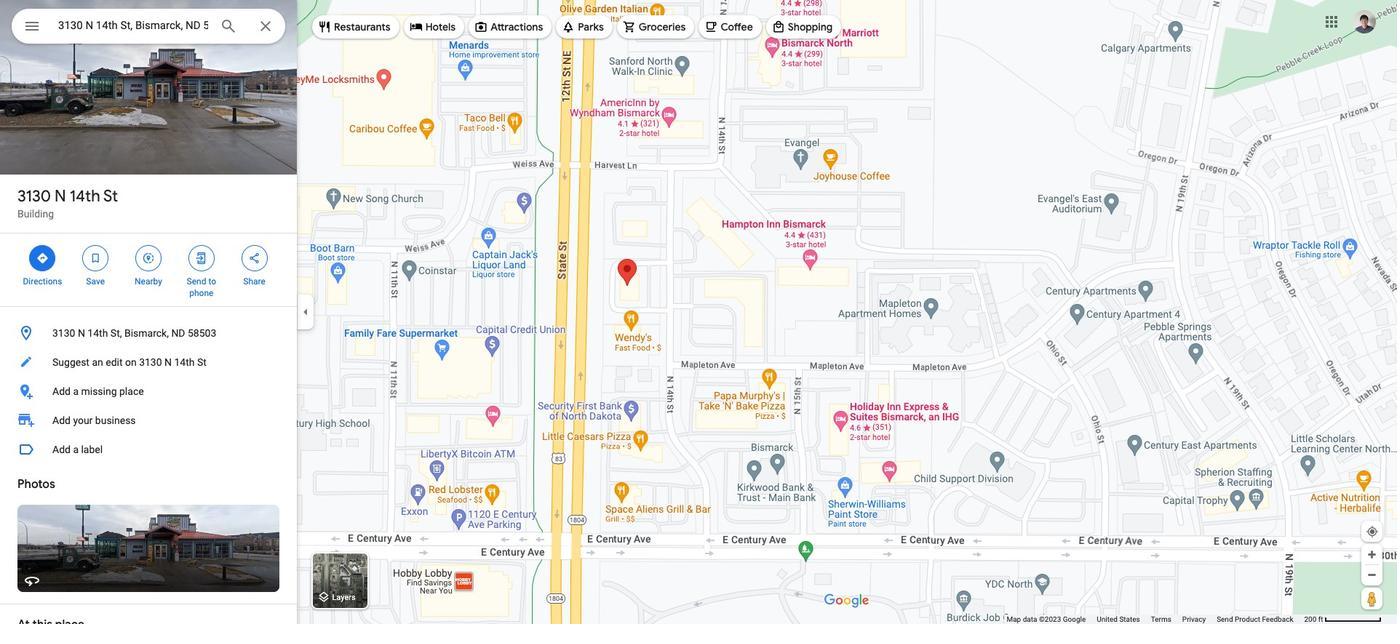 Task type: describe. For each thing, give the bounding box(es) containing it.
united
[[1097, 616, 1118, 624]]

united states
[[1097, 616, 1140, 624]]

©2023
[[1039, 616, 1061, 624]]

your
[[73, 415, 93, 427]]

feedback
[[1263, 616, 1294, 624]]

shopping
[[788, 20, 833, 33]]

parks button
[[556, 9, 613, 44]]

send to phone
[[187, 277, 216, 298]]

parks
[[578, 20, 604, 33]]

3130 n 14th st building
[[17, 186, 118, 220]]

show street view coverage image
[[1362, 588, 1383, 610]]

add for add a missing place
[[52, 386, 71, 397]]

restaurants
[[334, 20, 391, 33]]

2 horizontal spatial n
[[165, 357, 172, 368]]

attractions
[[491, 20, 543, 33]]

add a label
[[52, 444, 103, 456]]

nearby
[[135, 277, 162, 287]]

directions
[[23, 277, 62, 287]]

share
[[243, 277, 266, 287]]

save
[[86, 277, 105, 287]]

a for label
[[73, 444, 79, 456]]

send for send to phone
[[187, 277, 206, 287]]

add a missing place
[[52, 386, 144, 397]]

collapse side panel image
[[298, 304, 314, 320]]

footer inside google maps element
[[1007, 615, 1305, 625]]

terms button
[[1151, 615, 1172, 625]]

business
[[95, 415, 136, 427]]

send product feedback
[[1217, 616, 1294, 624]]

send product feedback button
[[1217, 615, 1294, 625]]

send for send product feedback
[[1217, 616, 1233, 624]]

phone
[[189, 288, 214, 298]]

coffee
[[721, 20, 753, 33]]

coffee button
[[699, 9, 762, 44]]

groceries
[[639, 20, 686, 33]]


[[23, 16, 41, 36]]

3130 n 14th st main content
[[0, 0, 297, 625]]

hotels button
[[404, 9, 465, 44]]

n for st,
[[78, 328, 85, 339]]

zoom in image
[[1367, 550, 1378, 560]]

200 ft
[[1305, 616, 1324, 624]]

add a missing place button
[[0, 377, 297, 406]]

3130 for st,
[[52, 328, 75, 339]]

restaurants button
[[312, 9, 399, 44]]

suggest an edit on 3130 n 14th st button
[[0, 348, 297, 377]]

nd
[[171, 328, 185, 339]]

label
[[81, 444, 103, 456]]

zoom out image
[[1367, 570, 1378, 581]]

shopping button
[[766, 9, 842, 44]]

add your business link
[[0, 406, 297, 435]]

privacy button
[[1183, 615, 1206, 625]]

google account: nolan park  
(nolan.park@adept.ai) image
[[1353, 10, 1376, 33]]

3130 n 14th st, bismarck, nd 58503
[[52, 328, 216, 339]]

show your location image
[[1366, 526, 1379, 539]]

st inside suggest an edit on 3130 n 14th st button
[[197, 357, 207, 368]]

an
[[92, 357, 103, 368]]



Task type: locate. For each thing, give the bounding box(es) containing it.

[[142, 250, 155, 266]]

privacy
[[1183, 616, 1206, 624]]

14th for st,
[[88, 328, 108, 339]]

suggest
[[52, 357, 89, 368]]

add inside add your business link
[[52, 415, 71, 427]]

groceries button
[[617, 9, 695, 44]]

1 a from the top
[[73, 386, 79, 397]]

add a label button
[[0, 435, 297, 464]]


[[195, 250, 208, 266]]

add for add your business
[[52, 415, 71, 427]]

add for add a label
[[52, 444, 71, 456]]

bismarck,
[[124, 328, 169, 339]]

layers
[[332, 593, 356, 603]]

to
[[208, 277, 216, 287]]

google
[[1063, 616, 1086, 624]]

1 horizontal spatial 3130
[[52, 328, 75, 339]]

3130
[[17, 186, 51, 207], [52, 328, 75, 339], [139, 357, 162, 368]]

3130 n 14th st, bismarck, nd 58503 button
[[0, 319, 297, 348]]

suggest an edit on 3130 n 14th st
[[52, 357, 207, 368]]

1 horizontal spatial n
[[78, 328, 85, 339]]

1 horizontal spatial send
[[1217, 616, 1233, 624]]

add inside add a missing place button
[[52, 386, 71, 397]]

a
[[73, 386, 79, 397], [73, 444, 79, 456]]

14th
[[70, 186, 100, 207], [88, 328, 108, 339], [174, 357, 195, 368]]

3130 for st
[[17, 186, 51, 207]]

3130 N 14th St, Bismarck, ND 58503 field
[[12, 9, 285, 44]]

3 add from the top
[[52, 444, 71, 456]]

2 horizontal spatial 3130
[[139, 357, 162, 368]]

photos
[[17, 478, 55, 492]]

2 vertical spatial add
[[52, 444, 71, 456]]

send
[[187, 277, 206, 287], [1217, 616, 1233, 624]]

14th up  on the top left
[[70, 186, 100, 207]]

3130 inside 3130 n 14th st building
[[17, 186, 51, 207]]

product
[[1235, 616, 1261, 624]]

data
[[1023, 616, 1038, 624]]

2 add from the top
[[52, 415, 71, 427]]

actions for 3130 n 14th st region
[[0, 234, 297, 306]]

0 vertical spatial add
[[52, 386, 71, 397]]

14th down nd
[[174, 357, 195, 368]]

3130 up the 'building'
[[17, 186, 51, 207]]

edit
[[106, 357, 123, 368]]

add
[[52, 386, 71, 397], [52, 415, 71, 427], [52, 444, 71, 456]]

none field inside 3130 n 14th st, bismarck, nd 58503 field
[[58, 17, 208, 34]]

14th for st
[[70, 186, 100, 207]]

a inside button
[[73, 386, 79, 397]]

place
[[119, 386, 144, 397]]

google maps element
[[0, 0, 1398, 625]]

0 vertical spatial n
[[55, 186, 66, 207]]

a inside 'button'
[[73, 444, 79, 456]]

ft
[[1319, 616, 1324, 624]]

3130 up suggest in the left of the page
[[52, 328, 75, 339]]

2 vertical spatial n
[[165, 357, 172, 368]]

send left product
[[1217, 616, 1233, 624]]

n inside 3130 n 14th st building
[[55, 186, 66, 207]]

map data ©2023 google
[[1007, 616, 1086, 624]]

hotels
[[426, 20, 456, 33]]

 button
[[12, 9, 52, 47]]

1 vertical spatial st
[[197, 357, 207, 368]]

missing
[[81, 386, 117, 397]]

0 horizontal spatial st
[[103, 186, 118, 207]]

footer
[[1007, 615, 1305, 625]]

2 a from the top
[[73, 444, 79, 456]]

add inside "add a label" 'button'
[[52, 444, 71, 456]]

3130 right on
[[139, 357, 162, 368]]

None field
[[58, 17, 208, 34]]

building
[[17, 208, 54, 220]]


[[248, 250, 261, 266]]

14th left st,
[[88, 328, 108, 339]]

1 add from the top
[[52, 386, 71, 397]]

a for missing
[[73, 386, 79, 397]]

add left 'your'
[[52, 415, 71, 427]]

58503
[[188, 328, 216, 339]]

st inside 3130 n 14th st building
[[103, 186, 118, 207]]

0 vertical spatial 3130
[[17, 186, 51, 207]]

footer containing map data ©2023 google
[[1007, 615, 1305, 625]]

united states button
[[1097, 615, 1140, 625]]


[[89, 250, 102, 266]]

 search field
[[12, 9, 285, 47]]

200 ft button
[[1305, 616, 1382, 624]]

terms
[[1151, 616, 1172, 624]]

0 vertical spatial a
[[73, 386, 79, 397]]

send inside button
[[1217, 616, 1233, 624]]

add down suggest in the left of the page
[[52, 386, 71, 397]]

st,
[[111, 328, 122, 339]]

map
[[1007, 616, 1021, 624]]

0 horizontal spatial n
[[55, 186, 66, 207]]

attractions button
[[469, 9, 552, 44]]

0 vertical spatial 14th
[[70, 186, 100, 207]]

states
[[1120, 616, 1140, 624]]

st
[[103, 186, 118, 207], [197, 357, 207, 368]]

add your business
[[52, 415, 136, 427]]


[[36, 250, 49, 266]]

14th inside 3130 n 14th st building
[[70, 186, 100, 207]]

1 vertical spatial 3130
[[52, 328, 75, 339]]

0 horizontal spatial 3130
[[17, 186, 51, 207]]

0 horizontal spatial send
[[187, 277, 206, 287]]

1 vertical spatial send
[[1217, 616, 1233, 624]]

send up the phone
[[187, 277, 206, 287]]

0 vertical spatial send
[[187, 277, 206, 287]]

a left the missing
[[73, 386, 79, 397]]

send inside send to phone
[[187, 277, 206, 287]]

200
[[1305, 616, 1317, 624]]

add left label
[[52, 444, 71, 456]]

0 vertical spatial st
[[103, 186, 118, 207]]

1 vertical spatial 14th
[[88, 328, 108, 339]]

n for st
[[55, 186, 66, 207]]

n
[[55, 186, 66, 207], [78, 328, 85, 339], [165, 357, 172, 368]]

2 vertical spatial 14th
[[174, 357, 195, 368]]

a left label
[[73, 444, 79, 456]]

1 vertical spatial n
[[78, 328, 85, 339]]

1 vertical spatial a
[[73, 444, 79, 456]]

2 vertical spatial 3130
[[139, 357, 162, 368]]

on
[[125, 357, 137, 368]]

1 vertical spatial add
[[52, 415, 71, 427]]

1 horizontal spatial st
[[197, 357, 207, 368]]



Task type: vqa. For each thing, say whether or not it's contained in the screenshot.


